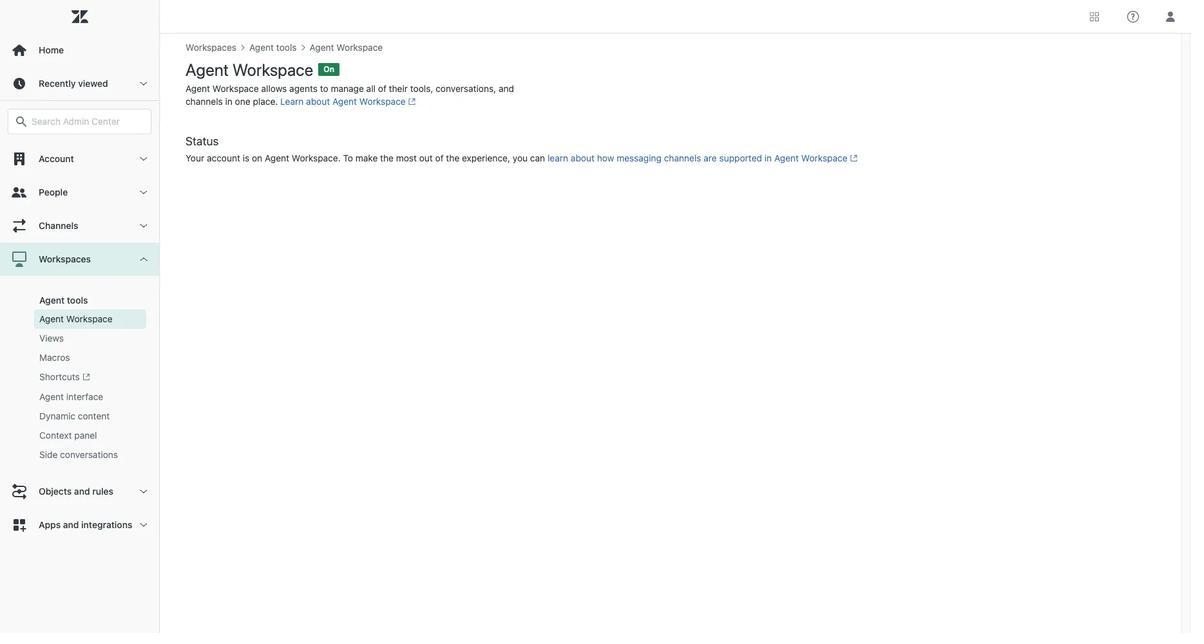 Task type: describe. For each thing, give the bounding box(es) containing it.
home
[[39, 44, 64, 55]]

channels button
[[0, 209, 159, 243]]

context
[[39, 431, 72, 442]]

macros
[[39, 352, 70, 363]]

side conversations element
[[39, 449, 118, 462]]

recently
[[39, 78, 76, 89]]

side conversations
[[39, 450, 118, 461]]

side
[[39, 450, 58, 461]]

agent for agent interface
[[39, 392, 64, 403]]

recently viewed button
[[0, 67, 159, 101]]

shortcuts element
[[39, 371, 90, 385]]

and for apps
[[63, 520, 79, 531]]

account
[[39, 153, 74, 164]]

shortcuts
[[39, 372, 80, 383]]

none search field inside primary element
[[1, 109, 158, 135]]

agent for agent workspace
[[39, 314, 64, 325]]

shortcuts link
[[34, 368, 146, 388]]

dynamic content
[[39, 411, 110, 422]]

tree item inside primary element
[[0, 243, 159, 476]]

workspace
[[66, 314, 113, 325]]

objects
[[39, 487, 72, 498]]

views
[[39, 333, 64, 344]]

primary element
[[0, 0, 160, 634]]

dynamic content element
[[39, 411, 110, 423]]

apps and integrations
[[39, 520, 132, 531]]

tools
[[67, 295, 88, 306]]

home button
[[0, 34, 159, 67]]

people
[[39, 187, 68, 198]]

views element
[[39, 332, 64, 345]]

zendesk products image
[[1090, 12, 1099, 21]]

macros link
[[34, 349, 146, 368]]

agent interface
[[39, 392, 103, 403]]

workspaces
[[39, 254, 91, 265]]

workspaces group
[[0, 276, 159, 476]]

apps and integrations button
[[0, 509, 159, 543]]

Search Admin Center field
[[32, 116, 143, 128]]

objects and rules
[[39, 487, 113, 498]]

help image
[[1127, 11, 1139, 22]]

agent interface link
[[34, 388, 146, 407]]

recently viewed
[[39, 78, 108, 89]]

side conversations link
[[34, 446, 146, 465]]

macros element
[[39, 352, 70, 365]]

dynamic content link
[[34, 407, 146, 427]]



Task type: vqa. For each thing, say whether or not it's contained in the screenshot.
the top AND
yes



Task type: locate. For each thing, give the bounding box(es) containing it.
1 agent from the top
[[39, 295, 65, 306]]

views link
[[34, 329, 146, 349]]

tree item containing workspaces
[[0, 243, 159, 476]]

account button
[[0, 142, 159, 176]]

and left rules
[[74, 487, 90, 498]]

1 vertical spatial agent
[[39, 314, 64, 325]]

0 vertical spatial and
[[74, 487, 90, 498]]

and for objects
[[74, 487, 90, 498]]

dynamic
[[39, 411, 75, 422]]

apps
[[39, 520, 61, 531]]

1 vertical spatial and
[[63, 520, 79, 531]]

objects and rules button
[[0, 476, 159, 509]]

and right apps
[[63, 520, 79, 531]]

integrations
[[81, 520, 132, 531]]

context panel element
[[39, 430, 97, 443]]

and inside "dropdown button"
[[74, 487, 90, 498]]

viewed
[[78, 78, 108, 89]]

None search field
[[1, 109, 158, 135]]

user menu image
[[1162, 8, 1179, 25]]

context panel
[[39, 431, 97, 442]]

and
[[74, 487, 90, 498], [63, 520, 79, 531]]

agent
[[39, 295, 65, 306], [39, 314, 64, 325], [39, 392, 64, 403]]

people button
[[0, 176, 159, 209]]

agent tools element
[[39, 295, 88, 306]]

agent workspace link
[[34, 310, 146, 329]]

tree inside primary element
[[0, 142, 159, 543]]

context panel link
[[34, 427, 146, 446]]

conversations
[[60, 450, 118, 461]]

agent interface element
[[39, 391, 103, 404]]

channels
[[39, 220, 78, 231]]

tree
[[0, 142, 159, 543]]

tree containing account
[[0, 142, 159, 543]]

agent for agent tools
[[39, 295, 65, 306]]

agent workspace
[[39, 314, 113, 325]]

agent up views
[[39, 314, 64, 325]]

agent up dynamic
[[39, 392, 64, 403]]

3 agent from the top
[[39, 392, 64, 403]]

panel
[[74, 431, 97, 442]]

agent tools
[[39, 295, 88, 306]]

2 agent from the top
[[39, 314, 64, 325]]

2 vertical spatial agent
[[39, 392, 64, 403]]

tree item
[[0, 243, 159, 476]]

0 vertical spatial agent
[[39, 295, 65, 306]]

interface
[[66, 392, 103, 403]]

agent workspace element
[[39, 313, 113, 326]]

and inside dropdown button
[[63, 520, 79, 531]]

rules
[[92, 487, 113, 498]]

content
[[78, 411, 110, 422]]

agent left tools in the top left of the page
[[39, 295, 65, 306]]

workspaces button
[[0, 243, 159, 276]]



